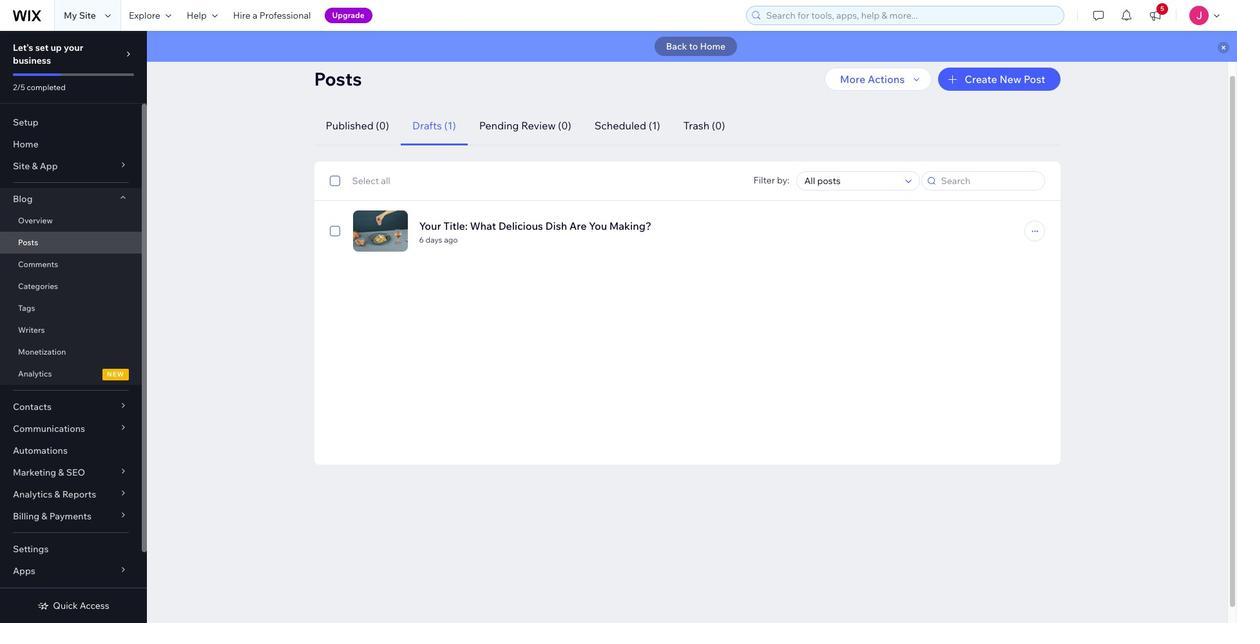 Task type: vqa. For each thing, say whether or not it's contained in the screenshot.
Let'S Set Up Your Blog
no



Task type: locate. For each thing, give the bounding box(es) containing it.
back
[[666, 41, 687, 52]]

posts down the "overview"
[[18, 238, 38, 247]]

& inside dropdown button
[[54, 489, 60, 501]]

1 vertical spatial site
[[13, 160, 30, 172]]

to
[[689, 41, 698, 52]]

& for site
[[32, 160, 38, 172]]

more actions button
[[825, 68, 932, 91]]

categories
[[18, 282, 58, 291]]

posts up published
[[314, 68, 362, 90]]

quick access button
[[38, 601, 109, 612]]

(1) right scheduled
[[649, 119, 660, 132]]

back to home
[[666, 41, 726, 52]]

home inside home link
[[13, 139, 39, 150]]

billing & payments
[[13, 511, 91, 523]]

payments
[[49, 511, 91, 523]]

settings
[[13, 544, 49, 556]]

create new post
[[965, 73, 1046, 86]]

1 horizontal spatial posts
[[314, 68, 362, 90]]

1 vertical spatial analytics
[[13, 489, 52, 501]]

None checkbox
[[330, 224, 340, 239]]

analytics inside dropdown button
[[13, 489, 52, 501]]

access
[[80, 601, 109, 612]]

1 horizontal spatial (0)
[[558, 119, 571, 132]]

1 (1) from the left
[[444, 119, 456, 132]]

apps button
[[0, 561, 142, 583]]

analytics down the monetization
[[18, 369, 52, 379]]

app
[[40, 160, 58, 172]]

home right to
[[700, 41, 726, 52]]

(1) for drafts (1)
[[444, 119, 456, 132]]

automations link
[[0, 440, 142, 462]]

(0) inside button
[[376, 119, 389, 132]]

3 (0) from the left
[[712, 119, 725, 132]]

Search for tools, apps, help & more... field
[[762, 6, 1060, 24]]

2/5 completed
[[13, 82, 66, 92]]

seo
[[66, 467, 85, 479]]

settings link
[[0, 539, 142, 561]]

dish
[[546, 219, 567, 232]]

None field
[[801, 172, 901, 190]]

(0) inside button
[[558, 119, 571, 132]]

(0) right published
[[376, 119, 389, 132]]

Search field
[[937, 172, 1041, 190]]

home
[[700, 41, 726, 52], [13, 139, 39, 150]]

pending review (0) button
[[468, 106, 583, 146]]

0 vertical spatial posts
[[314, 68, 362, 90]]

& right billing
[[41, 511, 47, 523]]

0 horizontal spatial (0)
[[376, 119, 389, 132]]

1 horizontal spatial home
[[700, 41, 726, 52]]

more actions
[[840, 73, 905, 86]]

&
[[32, 160, 38, 172], [58, 467, 64, 479], [54, 489, 60, 501], [41, 511, 47, 523]]

(0) right trash
[[712, 119, 725, 132]]

upgrade
[[332, 10, 365, 20]]

(1) right drafts
[[444, 119, 456, 132]]

automations
[[13, 445, 68, 457]]

& inside popup button
[[32, 160, 38, 172]]

post
[[1024, 73, 1046, 86]]

published
[[326, 119, 374, 132]]

blog
[[13, 193, 33, 205]]

days
[[426, 235, 442, 245]]

posts
[[314, 68, 362, 90], [18, 238, 38, 247]]

& left app
[[32, 160, 38, 172]]

home down setup
[[13, 139, 39, 150]]

(0) right "review"
[[558, 119, 571, 132]]

(1)
[[444, 119, 456, 132], [649, 119, 660, 132]]

2 (1) from the left
[[649, 119, 660, 132]]

cms
[[13, 588, 34, 599]]

set
[[35, 42, 49, 53]]

writers link
[[0, 320, 142, 342]]

drafts (1)
[[412, 119, 456, 132]]

(0) inside "button"
[[712, 119, 725, 132]]

0 horizontal spatial home
[[13, 139, 39, 150]]

1 vertical spatial posts
[[18, 238, 38, 247]]

& inside dropdown button
[[41, 511, 47, 523]]

scheduled (1) button
[[583, 106, 672, 146]]

2 horizontal spatial (0)
[[712, 119, 725, 132]]

& left reports
[[54, 489, 60, 501]]

pending review (0)
[[479, 119, 571, 132]]

are
[[570, 219, 587, 232]]

5 button
[[1141, 0, 1170, 31]]

(1) inside button
[[649, 119, 660, 132]]

0 vertical spatial home
[[700, 41, 726, 52]]

overview
[[18, 216, 53, 226]]

0 horizontal spatial (1)
[[444, 119, 456, 132]]

1 (0) from the left
[[376, 119, 389, 132]]

a
[[253, 10, 258, 21]]

let's set up your business
[[13, 42, 83, 66]]

billing
[[13, 511, 39, 523]]

analytics down marketing
[[13, 489, 52, 501]]

0 vertical spatial analytics
[[18, 369, 52, 379]]

2/5
[[13, 82, 25, 92]]

trash (0)
[[684, 119, 725, 132]]

2 (0) from the left
[[558, 119, 571, 132]]

(0)
[[376, 119, 389, 132], [558, 119, 571, 132], [712, 119, 725, 132]]

quick
[[53, 601, 78, 612]]

apps
[[13, 566, 35, 577]]

site right my
[[79, 10, 96, 21]]

completed
[[27, 82, 66, 92]]

filter
[[754, 175, 775, 187]]

(0) for published (0)
[[376, 119, 389, 132]]

1 vertical spatial home
[[13, 139, 39, 150]]

actions
[[868, 73, 905, 86]]

review
[[521, 119, 556, 132]]

trash
[[684, 119, 710, 132]]

& inside dropdown button
[[58, 467, 64, 479]]

(1) inside button
[[444, 119, 456, 132]]

cms link
[[0, 583, 142, 605]]

& left seo
[[58, 467, 64, 479]]

monetization
[[18, 347, 66, 357]]

1 horizontal spatial site
[[79, 10, 96, 21]]

1 horizontal spatial (1)
[[649, 119, 660, 132]]

all
[[381, 175, 390, 187]]

0 horizontal spatial site
[[13, 160, 30, 172]]

analytics
[[18, 369, 52, 379], [13, 489, 52, 501]]

comments
[[18, 260, 58, 269]]

scheduled
[[595, 119, 647, 132]]

0 horizontal spatial posts
[[18, 238, 38, 247]]

tab list
[[314, 106, 1045, 146]]

0 vertical spatial site
[[79, 10, 96, 21]]

new
[[1000, 73, 1022, 86]]

my
[[64, 10, 77, 21]]

site left app
[[13, 160, 30, 172]]

marketing & seo
[[13, 467, 85, 479]]



Task type: describe. For each thing, give the bounding box(es) containing it.
tab list containing published (0)
[[314, 106, 1045, 146]]

site & app button
[[0, 155, 142, 177]]

you
[[589, 219, 607, 232]]

let's
[[13, 42, 33, 53]]

professional
[[260, 10, 311, 21]]

back to home button
[[655, 37, 737, 56]]

home link
[[0, 133, 142, 155]]

setup
[[13, 117, 39, 128]]

monetization link
[[0, 342, 142, 363]]

billing & payments button
[[0, 506, 142, 528]]

create
[[965, 73, 998, 86]]

what
[[470, 219, 496, 232]]

trash (0) button
[[672, 106, 737, 146]]

published (0) button
[[314, 106, 401, 146]]

tags link
[[0, 298, 142, 320]]

sidebar element
[[0, 31, 147, 624]]

& for marketing
[[58, 467, 64, 479]]

site inside site & app popup button
[[13, 160, 30, 172]]

writers
[[18, 325, 45, 335]]

communications button
[[0, 418, 142, 440]]

select all
[[352, 175, 390, 187]]

drafts (1) button
[[401, 106, 468, 146]]

business
[[13, 55, 51, 66]]

by:
[[777, 175, 790, 187]]

your
[[419, 219, 441, 232]]

site & app
[[13, 160, 58, 172]]

your
[[64, 42, 83, 53]]

my site
[[64, 10, 96, 21]]

5
[[1161, 5, 1165, 13]]

home inside back to home button
[[700, 41, 726, 52]]

categories link
[[0, 276, 142, 298]]

delicious
[[499, 219, 543, 232]]

new
[[107, 371, 124, 379]]

contacts button
[[0, 396, 142, 418]]

analytics for analytics
[[18, 369, 52, 379]]

posts link
[[0, 232, 142, 254]]

explore
[[129, 10, 160, 21]]

quick access
[[53, 601, 109, 612]]

help
[[187, 10, 207, 21]]

posts inside sidebar element
[[18, 238, 38, 247]]

6
[[419, 235, 424, 245]]

tags
[[18, 304, 35, 313]]

overview link
[[0, 210, 142, 232]]

& for billing
[[41, 511, 47, 523]]

hire a professional link
[[225, 0, 319, 31]]

comments link
[[0, 254, 142, 276]]

create new post button
[[938, 68, 1060, 91]]

analytics for analytics & reports
[[13, 489, 52, 501]]

(0) for trash (0)
[[712, 119, 725, 132]]

(1) for scheduled (1)
[[649, 119, 660, 132]]

select
[[352, 175, 379, 187]]

title:
[[444, 219, 468, 232]]

marketing & seo button
[[0, 462, 142, 484]]

contacts
[[13, 402, 52, 413]]

help button
[[179, 0, 225, 31]]

filter by:
[[754, 175, 790, 187]]

ago
[[444, 235, 458, 245]]

back to home alert
[[147, 31, 1237, 62]]

analytics & reports
[[13, 489, 96, 501]]

hire
[[233, 10, 251, 21]]

your title: what delicious dish are you making? 6 days ago
[[419, 219, 652, 245]]

up
[[51, 42, 62, 53]]

more
[[840, 73, 866, 86]]

published (0)
[[326, 119, 389, 132]]

analytics & reports button
[[0, 484, 142, 506]]

& for analytics
[[54, 489, 60, 501]]

communications
[[13, 423, 85, 435]]

upgrade button
[[325, 8, 372, 23]]

Select all checkbox
[[330, 173, 390, 189]]

making?
[[610, 219, 652, 232]]

blog button
[[0, 188, 142, 210]]

setup link
[[0, 111, 142, 133]]

hire a professional
[[233, 10, 311, 21]]

scheduled (1)
[[595, 119, 660, 132]]



